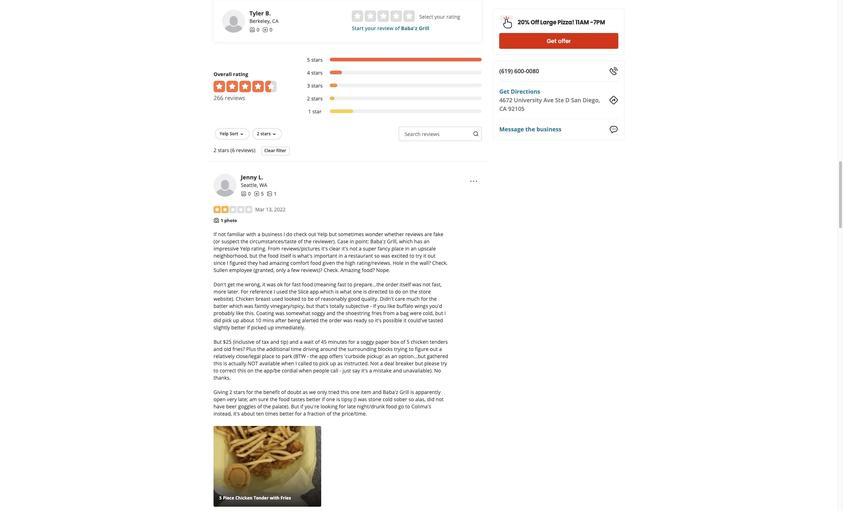 Task type: vqa. For each thing, say whether or not it's contained in the screenshot.
seating
no



Task type: describe. For each thing, give the bounding box(es) containing it.
45
[[321, 339, 327, 346]]

24 directions v2 image
[[610, 96, 619, 105]]

0 vertical spatial up
[[233, 317, 239, 324]]

breast
[[256, 296, 271, 303]]

the down benefit
[[270, 396, 278, 403]]

0 horizontal spatial which
[[229, 303, 243, 310]]

but $25 (inclusive of tax and tip) and a wait of 45 minutes for a soggy paper box of 5 chicken tenders and old fries? plus the additional time driving around the surrounding blocks trying to figure out a relatively close/legal place to park (btw - the app offers 'curbside pickup' as an option...but gathered this is actually not available when i called to pick up as instructed. not a deal breaker but please try to correct this on the app/be cordial when people call - just say it's a mistake and unavailable). no thanks.
[[214, 339, 449, 382]]

offers
[[330, 353, 343, 360]]

breaker
[[396, 360, 414, 367]]

deal
[[385, 360, 395, 367]]

your for select
[[435, 13, 446, 20]]

it's inside don't get me wrong, it was ok for fast food (meaning fast to prepare...the order itself was not fast, more later. for reference i used the slice app which is what one is directed to do on the store website). chicken breast used looked to be of reasonably good quality. didn't care much for the batter which was faintly vinegary/spicy, but that's totally subjective - if you like buffalo wings you'd probably like this. coating was somewhat soggy and the shoestring fries from a bag were cold, but i did pick up about 10 mins after being alerted the order was ready so it's possible it could've tasted slightly better if picked up immediately.
[[375, 317, 382, 324]]

instructed.
[[344, 360, 369, 367]]

the right alerted
[[320, 317, 328, 324]]

in right hole
[[405, 260, 410, 267]]

yelp inside popup button
[[220, 131, 229, 137]]

if left picked
[[247, 324, 250, 331]]

please
[[425, 360, 440, 367]]

diego,
[[583, 96, 600, 104]]

minutes
[[328, 339, 347, 346]]

about inside giving 2 stars for the benefit of doubt as we only tried this one item and baba'z grill is apparently open very late; am sure the food tastes better if one is tipsy (i was stone cold sober so alas, did not have beer goggles of the palate). but if you're looking for late night/drunk food go to colima's instead, it's about ten times better for a fraction of the price/time.
[[241, 411, 255, 417]]

1 vertical spatial used
[[272, 296, 283, 303]]

bag
[[400, 310, 409, 317]]

whether
[[385, 231, 404, 238]]

the down not
[[255, 368, 263, 374]]

clear
[[265, 148, 275, 154]]

a up surrounding
[[357, 339, 360, 346]]

1 horizontal spatial up
[[268, 324, 274, 331]]

check
[[294, 231, 307, 238]]

familiar
[[227, 231, 245, 238]]

mar
[[255, 206, 265, 213]]

if down tastes
[[301, 403, 304, 410]]

benefit
[[264, 389, 280, 396]]

a right not at the left
[[380, 360, 383, 367]]

close/legal
[[236, 353, 261, 360]]

food inside don't get me wrong, it was ok for fast food (meaning fast to prepare...the order itself was not fast, more later. for reference i used the slice app which is what one is directed to do on the store website). chicken breast used looked to be of reasonably good quality. didn't care much for the batter which was faintly vinegary/spicy, but that's totally subjective - if you like buffalo wings you'd probably like this. coating was somewhat soggy and the shoestring fries from a bag were cold, but i did pick up about 10 mins after being alerted the order was ready so it's possible it could've tasted slightly better if picked up immediately.
[[302, 281, 313, 288]]

filter reviews by 5 stars rating element
[[300, 56, 482, 64]]

with
[[246, 231, 257, 238]]

photo of tyler b. image
[[222, 10, 245, 33]]

1 horizontal spatial this
[[238, 368, 246, 374]]

d
[[566, 96, 570, 104]]

2 vertical spatial yelp
[[240, 245, 250, 252]]

business inside if not familiar with a business i do check out yelp but sometimes wonder whether reviews are fake (or suspect the circumstances/taste of the reviewer). case in point: baba'z grill, which has an impressive yelp rating. from reviews/pictures it's clear it's not a super fancy place in an upscale neighborhood, but the food itself is what's important in a restaurant so was excited to try it out since i figured they had amazing comfort food given the high rating/reviews. hole in the wall? check. sullen employee (granted, only a few reviews)? check. amazing food? nope.
[[262, 231, 282, 238]]

if not familiar with a business i do check out yelp but sometimes wonder whether reviews are fake (or suspect the circumstances/taste of the reviewer). case in point: baba'z grill, which has an impressive yelp rating. from reviews/pictures it's clear it's not a super fancy place in an upscale neighborhood, but the food itself is what's important in a restaurant so was excited to try it out since i figured they had amazing comfort food given the high rating/reviews. hole in the wall? check. sullen employee (granted, only a few reviews)? check. amazing food? nope.
[[214, 231, 448, 274]]

not
[[371, 360, 379, 367]]

don't get me wrong, it was ok for fast food (meaning fast to prepare...the order itself was not fast, more later. for reference i used the slice app which is what one is directed to do on the store website). chicken breast used looked to be of reasonably good quality. didn't care much for the batter which was faintly vinegary/spicy, but that's totally subjective - if you like buffalo wings you'd probably like this. coating was somewhat soggy and the shoestring fries from a bag were cold, but i did pick up about 10 mins after being alerted the order was ready so it's possible it could've tasted slightly better if picked up immediately.
[[214, 281, 446, 331]]

only inside if not familiar with a business i do check out yelp but sometimes wonder whether reviews are fake (or suspect the circumstances/taste of the reviewer). case in point: baba'z grill, which has an impressive yelp rating. from reviews/pictures it's clear it's not a super fancy place in an upscale neighborhood, but the food itself is what's important in a restaurant so was excited to try it out since i figured they had amazing comfort food given the high rating/reviews. hole in the wall? check. sullen employee (granted, only a few reviews)? check. amazing food? nope.
[[276, 267, 286, 274]]

to up people
[[313, 360, 318, 367]]

the up looked
[[289, 289, 297, 295]]

fake
[[434, 231, 444, 238]]

chicken
[[236, 296, 254, 303]]

i down neighborhood,
[[227, 260, 228, 267]]

friends element for jenny l.
[[241, 190, 251, 198]]

baba'z inside if not familiar with a business i do check out yelp but sometimes wonder whether reviews are fake (or suspect the circumstances/taste of the reviewer). case in point: baba'z grill, which has an impressive yelp rating. from reviews/pictures it's clear it's not a super fancy place in an upscale neighborhood, but the food itself is what's important in a restaurant so was excited to try it out since i figured they had amazing comfort food given the high rating/reviews. hole in the wall? check. sullen employee (granted, only a few reviews)? check. amazing food? nope.
[[371, 238, 386, 245]]

16 chevron down v2 image for sort
[[239, 131, 245, 137]]

reviews inside if not familiar with a business i do check out yelp but sometimes wonder whether reviews are fake (or suspect the circumstances/taste of the reviewer). case in point: baba'z grill, which has an impressive yelp rating. from reviews/pictures it's clear it's not a super fancy place in an upscale neighborhood, but the food itself is what's important in a restaurant so was excited to try it out since i figured they had amazing comfort food given the high rating/reviews. hole in the wall? check. sullen employee (granted, only a few reviews)? check. amazing food? nope.
[[406, 231, 423, 238]]

a down not at the left
[[370, 368, 372, 374]]

in down clear
[[339, 253, 343, 259]]

website).
[[214, 296, 235, 303]]

of left tax in the bottom left of the page
[[256, 339, 261, 346]]

to inside if not familiar with a business i do check out yelp but sometimes wonder whether reviews are fake (or suspect the circumstances/taste of the reviewer). case in point: baba'z grill, which has an impressive yelp rating. from reviews/pictures it's clear it's not a super fancy place in an upscale neighborhood, but the food itself is what's important in a restaurant so was excited to try it out since i figured they had amazing comfort food given the high rating/reviews. hole in the wall? check. sullen employee (granted, only a few reviews)? check. amazing food? nope.
[[410, 253, 415, 259]]

san
[[571, 96, 582, 104]]

2 vertical spatial it
[[404, 317, 407, 324]]

20%
[[518, 18, 530, 26]]

tyler b. berkeley, ca
[[250, 9, 279, 24]]

on inside but $25 (inclusive of tax and tip) and a wait of 45 minutes for a soggy paper box of 5 chicken tenders and old fries? plus the additional time driving around the surrounding blocks trying to figure out a relatively close/legal place to park (btw - the app offers 'curbside pickup' as an option...but gathered this is actually not available when i called to pick up as instructed. not a deal breaker but please try to correct this on the app/be cordial when people call - just say it's a mistake and unavailable). no thanks.
[[248, 368, 254, 374]]

3
[[307, 82, 310, 89]]

a inside giving 2 stars for the benefit of doubt as we only tried this one item and baba'z grill is apparently open very late; am sure the food tastes better if one is tipsy (i was stone cold sober so alas, did not have beer goggles of the palate). but if you're looking for late night/drunk food go to colima's instead, it's about ten times better for a fraction of the price/time.
[[303, 411, 306, 417]]

has
[[414, 238, 423, 245]]

2 stars for filter reviews by 2 stars rating element
[[307, 95, 323, 102]]

for down store on the bottom
[[421, 296, 428, 303]]

reviews for 266 reviews
[[225, 94, 245, 102]]

but up they
[[250, 253, 258, 259]]

0 for l.
[[248, 190, 251, 197]]

1 vertical spatial better
[[306, 396, 321, 403]]

10
[[256, 317, 261, 324]]

0 vertical spatial check.
[[433, 260, 448, 267]]

the down looking
[[333, 411, 341, 417]]

stars for filter reviews by 4 stars rating element
[[311, 69, 323, 76]]

don't
[[214, 281, 226, 288]]

- right call on the bottom of page
[[340, 368, 341, 374]]

1 vertical spatial check.
[[324, 267, 339, 274]]

it's down reviewer).
[[322, 245, 328, 252]]

the up 'am'
[[255, 389, 262, 396]]

off
[[531, 18, 539, 26]]

is inside but $25 (inclusive of tax and tip) and a wait of 45 minutes for a soggy paper box of 5 chicken tenders and old fries? plus the additional time driving around the surrounding blocks trying to figure out a relatively close/legal place to park (btw - the app offers 'curbside pickup' as an option...but gathered this is actually not available when i called to pick up as instructed. not a deal breaker but please try to correct this on the app/be cordial when people call - just say it's a mistake and unavailable). no thanks.
[[224, 360, 227, 367]]

1 horizontal spatial when
[[299, 368, 312, 374]]

high
[[346, 260, 356, 267]]

filter reviews by 3 stars rating element
[[300, 82, 482, 89]]

stars left (6 on the left top of the page
[[218, 147, 229, 154]]

food up the 'palate).'
[[279, 396, 290, 403]]

i right reference
[[274, 289, 275, 295]]

university
[[514, 96, 542, 104]]

of up trying on the bottom left of the page
[[401, 339, 406, 346]]

offer
[[558, 37, 571, 45]]

to up thanks.
[[214, 368, 219, 374]]

the up the you'd
[[429, 296, 437, 303]]

alerted
[[302, 317, 319, 324]]

and up additional
[[271, 339, 280, 346]]

only inside giving 2 stars for the benefit of doubt as we only tried this one item and baba'z grill is apparently open very late; am sure the food tastes better if one is tipsy (i was stone cold sober so alas, did not have beer goggles of the palate). but if you're looking for late night/drunk food go to colima's instead, it's about ten times better for a fraction of the price/time.
[[317, 389, 327, 396]]

stars inside giving 2 stars for the benefit of doubt as we only tried this one item and baba'z grill is apparently open very late; am sure the food tastes better if one is tipsy (i was stone cold sober so alas, did not have beer goggles of the palate). but if you're looking for late night/drunk food go to colima's instead, it's about ten times better for a fraction of the price/time.
[[234, 389, 245, 396]]

it inside if not familiar with a business i do check out yelp but sometimes wonder whether reviews are fake (or suspect the circumstances/taste of the reviewer). case in point: baba'z grill, which has an impressive yelp rating. from reviews/pictures it's clear it's not a super fancy place in an upscale neighborhood, but the food itself is what's important in a restaurant so was excited to try it out since i figured they had amazing comfort food given the high rating/reviews. hole in the wall? check. sullen employee (granted, only a few reviews)? check. amazing food? nope.
[[424, 253, 427, 259]]

was inside giving 2 stars for the benefit of doubt as we only tried this one item and baba'z grill is apparently open very late; am sure the food tastes better if one is tipsy (i was stone cold sober so alas, did not have beer goggles of the palate). but if you're looking for late night/drunk food go to colima's instead, it's about ten times better for a fraction of the price/time.
[[358, 396, 367, 403]]

reviews for search reviews
[[422, 131, 440, 138]]

of right review
[[395, 25, 400, 32]]

not inside don't get me wrong, it was ok for fast food (meaning fast to prepare...the order itself was not fast, more later. for reference i used the slice app which is what one is directed to do on the store website). chicken breast used looked to be of reasonably good quality. didn't care much for the batter which was faintly vinegary/spicy, but that's totally subjective - if you like buffalo wings you'd probably like this. coating was somewhat soggy and the shoestring fries from a bag were cold, but i did pick up about 10 mins after being alerted the order was ready so it's possible it could've tasted slightly better if picked up immediately.
[[423, 281, 431, 288]]

for down tipsy
[[339, 403, 346, 410]]

app inside but $25 (inclusive of tax and tip) and a wait of 45 minutes for a soggy paper box of 5 chicken tenders and old fries? plus the additional time driving around the surrounding blocks trying to figure out a relatively close/legal place to park (btw - the app offers 'curbside pickup' as an option...but gathered this is actually not available when i called to pick up as instructed. not a deal breaker but please try to correct this on the app/be cordial when people call - just say it's a mistake and unavailable). no thanks.
[[319, 353, 328, 360]]

get directions link
[[500, 88, 540, 96]]

colima's
[[412, 403, 431, 410]]

it's down case
[[342, 245, 349, 252]]

clear filter button
[[261, 147, 290, 155]]

for right ok
[[284, 281, 291, 288]]

was down shoestring
[[344, 317, 353, 324]]

giving 2 stars for the benefit of doubt as we only tried this one item and baba'z grill is apparently open very late; am sure the food tastes better if one is tipsy (i was stone cold sober so alas, did not have beer goggles of the palate). but if you're looking for late night/drunk food go to colima's instead, it's about ten times better for a fraction of the price/time.
[[214, 389, 444, 417]]

was inside if not familiar with a business i do check out yelp but sometimes wonder whether reviews are fake (or suspect the circumstances/taste of the reviewer). case in point: baba'z grill, which has an impressive yelp rating. from reviews/pictures it's clear it's not a super fancy place in an upscale neighborhood, but the food itself is what's important in a restaurant so was excited to try it out since i figured they had amazing comfort food given the high rating/reviews. hole in the wall? check. sullen employee (granted, only a few reviews)? check. amazing food? nope.
[[381, 253, 390, 259]]

is down prepare...the
[[364, 289, 367, 295]]

from
[[383, 310, 395, 317]]

is left apparently
[[411, 389, 414, 396]]

2022
[[274, 206, 286, 213]]

did inside giving 2 stars for the benefit of doubt as we only tried this one item and baba'z grill is apparently open very late; am sure the food tastes better if one is tipsy (i was stone cold sober so alas, did not have beer goggles of the palate). but if you're looking for late night/drunk food go to colima's instead, it's about ten times better for a fraction of the price/time.
[[427, 396, 435, 403]]

1 for 1 photo
[[221, 218, 223, 224]]

pizza!
[[558, 18, 575, 26]]

to up option...but on the bottom
[[409, 346, 414, 353]]

am
[[250, 396, 257, 403]]

rating.
[[252, 245, 267, 252]]

1 fast from the left
[[292, 281, 301, 288]]

open
[[214, 396, 226, 403]]

this inside giving 2 stars for the benefit of doubt as we only tried this one item and baba'z grill is apparently open very late; am sure the food tastes better if one is tipsy (i was stone cold sober so alas, did not have beer goggles of the palate). but if you're looking for late night/drunk food go to colima's instead, it's about ten times better for a fraction of the price/time.
[[341, 389, 350, 396]]

was up after
[[276, 310, 285, 317]]

4.5 star rating image
[[214, 81, 277, 92]]

hole
[[393, 260, 404, 267]]

quality.
[[362, 296, 379, 303]]

and up time
[[290, 339, 299, 346]]

in down sometimes
[[350, 238, 354, 245]]

1 horizontal spatial which
[[320, 289, 334, 295]]

1 vertical spatial order
[[329, 317, 342, 324]]

was up store on the bottom
[[413, 281, 422, 288]]

soggy inside but $25 (inclusive of tax and tip) and a wait of 45 minutes for a soggy paper box of 5 chicken tenders and old fries? plus the additional time driving around the surrounding blocks trying to figure out a relatively close/legal place to park (btw - the app offers 'curbside pickup' as an option...but gathered this is actually not available when i called to pick up as instructed. not a deal breaker but please try to correct this on the app/be cordial when people call - just say it's a mistake and unavailable). no thanks.
[[361, 339, 374, 346]]

5 stars
[[307, 56, 323, 63]]

menu image
[[470, 177, 478, 186]]

sober
[[394, 396, 408, 403]]

24 phone v2 image
[[610, 67, 619, 75]]

as inside giving 2 stars for the benefit of doubt as we only tried this one item and baba'z grill is apparently open very late; am sure the food tastes better if one is tipsy (i was stone cold sober so alas, did not have beer goggles of the palate). but if you're looking for late night/drunk food go to colima's instead, it's about ten times better for a fraction of the price/time.
[[303, 389, 308, 396]]

(619)
[[500, 67, 513, 75]]

search image
[[473, 131, 479, 137]]

2 vertical spatial one
[[326, 396, 335, 403]]

overall rating
[[214, 71, 248, 78]]

tasted
[[429, 317, 443, 324]]

2 fast from the left
[[338, 281, 347, 288]]

266 reviews
[[214, 94, 245, 102]]

place inside if not familiar with a business i do check out yelp but sometimes wonder whether reviews are fake (or suspect the circumstances/taste of the reviewer). case in point: baba'z grill, which has an impressive yelp rating. from reviews/pictures it's clear it's not a super fancy place in an upscale neighborhood, but the food itself is what's important in a restaurant so was excited to try it out since i figured they had amazing comfort food given the high rating/reviews. hole in the wall? check. sullen employee (granted, only a few reviews)? check. amazing food? nope.
[[392, 245, 404, 252]]

was up this.
[[244, 303, 254, 310]]

doubt
[[288, 389, 302, 396]]

employee
[[229, 267, 252, 274]]

16 chevron down v2 image for stars
[[272, 131, 277, 137]]

the up reviews/pictures
[[304, 238, 312, 245]]

to up what
[[348, 281, 353, 288]]

the down with
[[241, 238, 249, 245]]

if up looking
[[322, 396, 325, 403]]

a right with
[[258, 231, 261, 238]]

directions
[[511, 88, 540, 96]]

batter
[[214, 303, 228, 310]]

1 for 1
[[274, 190, 277, 197]]

0 vertical spatial rating
[[447, 13, 461, 20]]

coating
[[256, 310, 274, 317]]

5 for 5 stars
[[307, 56, 310, 63]]

0 vertical spatial out
[[309, 231, 316, 238]]

food down from
[[268, 253, 279, 259]]

the down sure
[[263, 403, 271, 410]]

reviews)?
[[301, 267, 323, 274]]

not up restaurant
[[350, 245, 358, 252]]

get for get offer
[[547, 37, 557, 45]]

1 horizontal spatial order
[[386, 281, 399, 288]]

do inside don't get me wrong, it was ok for fast food (meaning fast to prepare...the order itself was not fast, more later. for reference i used the slice app which is what one is directed to do on the store website). chicken breast used looked to be of reasonably good quality. didn't care much for the batter which was faintly vinegary/spicy, but that's totally subjective - if you like buffalo wings you'd probably like this. coating was somewhat soggy and the shoestring fries from a bag were cold, but i did pick up about 10 mins after being alerted the order was ready so it's possible it could've tasted slightly better if picked up immediately.
[[395, 289, 401, 295]]

food up reviews)? on the left bottom of page
[[311, 260, 321, 267]]

tried
[[329, 389, 340, 396]]

overall
[[214, 71, 232, 78]]

totally
[[330, 303, 344, 310]]

the left high
[[337, 260, 344, 267]]

the down totally
[[337, 310, 345, 317]]

16 review v2 image
[[263, 27, 268, 33]]

clear filter
[[265, 148, 286, 154]]

item
[[361, 389, 372, 396]]

of left 45
[[315, 339, 320, 346]]

friends element for tyler b.
[[250, 26, 260, 33]]

but up reviewer).
[[329, 231, 337, 238]]

the down tax in the bottom left of the page
[[257, 346, 265, 353]]

a up restaurant
[[359, 245, 362, 252]]

didn't
[[380, 296, 394, 303]]

1 for 1 star
[[308, 108, 311, 115]]

comfort
[[291, 260, 309, 267]]

of up ten
[[257, 403, 262, 410]]

after
[[276, 317, 287, 324]]

nope.
[[376, 267, 391, 274]]

plus
[[246, 346, 256, 353]]

soggy inside don't get me wrong, it was ok for fast food (meaning fast to prepare...the order itself was not fast, more later. for reference i used the slice app which is what one is directed to do on the store website). chicken breast used looked to be of reasonably good quality. didn't care much for the batter which was faintly vinegary/spicy, but that's totally subjective - if you like buffalo wings you'd probably like this. coating was somewhat soggy and the shoestring fries from a bag were cold, but i did pick up about 10 mins after being alerted the order was ready so it's possible it could've tasted slightly better if picked up immediately.
[[312, 310, 325, 317]]

yelp sort
[[220, 131, 238, 137]]

2 vertical spatial better
[[280, 411, 294, 417]]

had
[[259, 260, 268, 267]]

1 star
[[308, 108, 322, 115]]

5 for 5
[[261, 190, 264, 197]]

is up the reasonably
[[335, 289, 339, 295]]

filter reviews by 1 star rating element
[[300, 108, 482, 115]]

more
[[214, 289, 226, 295]]

fraction
[[308, 411, 326, 417]]

to down additional
[[276, 353, 281, 360]]

a up high
[[345, 253, 347, 259]]

i right cold,
[[445, 310, 446, 317]]

reasonably
[[321, 296, 347, 303]]

0 vertical spatial baba'z
[[401, 25, 418, 32]]

0 horizontal spatial like
[[236, 310, 244, 317]]

goggles
[[238, 403, 256, 410]]

a left "wait"
[[300, 339, 303, 346]]

for down tastes
[[295, 411, 302, 417]]

grill inside giving 2 stars for the benefit of doubt as we only tried this one item and baba'z grill is apparently open very late; am sure the food tastes better if one is tipsy (i was stone cold sober so alas, did not have beer goggles of the palate). but if you're looking for late night/drunk food go to colima's instead, it's about ten times better for a fraction of the price/time.
[[400, 389, 409, 396]]

of left doubt
[[281, 389, 286, 396]]

driving
[[303, 346, 319, 353]]

sort
[[230, 131, 238, 137]]

sullen
[[214, 267, 228, 274]]

(or
[[214, 238, 220, 245]]

filter reviews by 4 stars rating element
[[300, 69, 482, 76]]

0 horizontal spatial it
[[263, 281, 266, 288]]

stars for filter reviews by 3 stars rating element
[[311, 82, 323, 89]]

reviews element for b.
[[263, 26, 273, 33]]

0 vertical spatial grill
[[419, 25, 430, 32]]

if left the you
[[373, 303, 376, 310]]

1 vertical spatial out
[[428, 253, 436, 259]]

- right 11am
[[590, 18, 594, 26]]

business inside button
[[537, 125, 562, 133]]

did inside don't get me wrong, it was ok for fast food (meaning fast to prepare...the order itself was not fast, more later. for reference i used the slice app which is what one is directed to do on the store website). chicken breast used looked to be of reasonably good quality. didn't care much for the batter which was faintly vinegary/spicy, but that's totally subjective - if you like buffalo wings you'd probably like this. coating was somewhat soggy and the shoestring fries from a bag were cold, but i did pick up about 10 mins after being alerted the order was ready so it's possible it could've tasted slightly better if picked up immediately.
[[214, 317, 221, 324]]

of inside if not familiar with a business i do check out yelp but sometimes wonder whether reviews are fake (or suspect the circumstances/taste of the reviewer). case in point: baba'z grill, which has an impressive yelp rating. from reviews/pictures it's clear it's not a super fancy place in an upscale neighborhood, but the food itself is what's important in a restaurant so was excited to try it out since i figured they had amazing comfort food given the high rating/reviews. hole in the wall? check. sullen employee (granted, only a few reviews)? check. amazing food? nope.
[[298, 238, 303, 245]]

is down tried
[[337, 396, 340, 403]]

rating/reviews.
[[357, 260, 392, 267]]

- up called
[[307, 353, 309, 360]]

and inside don't get me wrong, it was ok for fast food (meaning fast to prepare...the order itself was not fast, more later. for reference i used the slice app which is what one is directed to do on the store website). chicken breast used looked to be of reasonably good quality. didn't care much for the batter which was faintly vinegary/spicy, but that's totally subjective - if you like buffalo wings you'd probably like this. coating was somewhat soggy and the shoestring fries from a bag were cold, but i did pick up about 10 mins after being alerted the order was ready so it's possible it could've tasted slightly better if picked up immediately.
[[327, 310, 336, 317]]

be
[[308, 296, 314, 303]]

0 vertical spatial like
[[388, 303, 396, 310]]



Task type: locate. For each thing, give the bounding box(es) containing it.
but down "be"
[[306, 303, 314, 310]]

0 right 16 friends v2 image
[[257, 26, 260, 33]]

0 vertical spatial reviews
[[225, 94, 245, 102]]

0 vertical spatial one
[[353, 289, 362, 295]]

4672
[[500, 96, 513, 104]]

1 vertical spatial but
[[291, 403, 299, 410]]

the down driving
[[310, 353, 318, 360]]

wait
[[304, 339, 314, 346]]

your right select
[[435, 13, 446, 20]]

0 vertical spatial an
[[424, 238, 430, 245]]

directed
[[368, 289, 388, 295]]

1 horizontal spatial soggy
[[361, 339, 374, 346]]

which inside if not familiar with a business i do check out yelp but sometimes wonder whether reviews are fake (or suspect the circumstances/taste of the reviewer). case in point: baba'z grill, which has an impressive yelp rating. from reviews/pictures it's clear it's not a super fancy place in an upscale neighborhood, but the food itself is what's important in a restaurant so was excited to try it out since i figured they had amazing comfort food given the high rating/reviews. hole in the wall? check. sullen employee (granted, only a few reviews)? check. amazing food? nope.
[[399, 238, 413, 245]]

1 vertical spatial one
[[351, 389, 360, 396]]

(no rating) image
[[352, 10, 415, 22]]

1 vertical spatial 2 stars
[[257, 131, 271, 137]]

1 vertical spatial pick
[[319, 360, 329, 367]]

16 friends v2 image
[[250, 27, 255, 33]]

message the business
[[500, 125, 562, 133]]

like
[[388, 303, 396, 310], [236, 310, 244, 317]]

of down looking
[[327, 411, 332, 417]]

better down the 'palate).'
[[280, 411, 294, 417]]

so
[[375, 253, 380, 259], [369, 317, 374, 324], [409, 396, 414, 403]]

used up vinegary/spicy,
[[272, 296, 283, 303]]

try inside if not familiar with a business i do check out yelp but sometimes wonder whether reviews are fake (or suspect the circumstances/taste of the reviewer). case in point: baba'z grill, which has an impressive yelp rating. from reviews/pictures it's clear it's not a super fancy place in an upscale neighborhood, but the food itself is what's important in a restaurant so was excited to try it out since i figured they had amazing comfort food given the high rating/reviews. hole in the wall? check. sullen employee (granted, only a few reviews)? check. amazing food? nope.
[[416, 253, 422, 259]]

1 vertical spatial yelp
[[318, 231, 328, 238]]

0 horizontal spatial your
[[365, 25, 376, 32]]

photos element
[[267, 190, 277, 198]]

itself inside if not familiar with a business i do check out yelp but sometimes wonder whether reviews are fake (or suspect the circumstances/taste of the reviewer). case in point: baba'z grill, which has an impressive yelp rating. from reviews/pictures it's clear it's not a super fancy place in an upscale neighborhood, but the food itself is what's important in a restaurant so was excited to try it out since i figured they had amazing comfort food given the high rating/reviews. hole in the wall? check. sullen employee (granted, only a few reviews)? check. amazing food? nope.
[[280, 253, 291, 259]]

16 camera v2 image
[[214, 218, 219, 223]]

is inside if not familiar with a business i do check out yelp but sometimes wonder whether reviews are fake (or suspect the circumstances/taste of the reviewer). case in point: baba'z grill, which has an impressive yelp rating. from reviews/pictures it's clear it's not a super fancy place in an upscale neighborhood, but the food itself is what's important in a restaurant so was excited to try it out since i figured they had amazing comfort food given the high rating/reviews. hole in the wall? check. sullen employee (granted, only a few reviews)? check. amazing food? nope.
[[293, 253, 296, 259]]

impressive
[[214, 245, 239, 252]]

the down minutes
[[339, 346, 347, 353]]

2 vertical spatial as
[[303, 389, 308, 396]]

yelp left sort
[[220, 131, 229, 137]]

but inside but $25 (inclusive of tax and tip) and a wait of 45 minutes for a soggy paper box of 5 chicken tenders and old fries? plus the additional time driving around the surrounding blocks trying to figure out a relatively close/legal place to park (btw - the app offers 'curbside pickup' as an option...but gathered this is actually not available when i called to pick up as instructed. not a deal breaker but please try to correct this on the app/be cordial when people call - just say it's a mistake and unavailable). no thanks.
[[415, 360, 423, 367]]

stars for filter reviews by 2 stars rating element
[[311, 95, 323, 102]]

2 star rating image
[[214, 206, 253, 213]]

cordial
[[282, 368, 298, 374]]

do up the care at the left of page
[[395, 289, 401, 295]]

was
[[381, 253, 390, 259], [267, 281, 276, 288], [413, 281, 422, 288], [244, 303, 254, 310], [276, 310, 285, 317], [344, 317, 353, 324], [358, 396, 367, 403]]

0 horizontal spatial 5
[[261, 190, 264, 197]]

so inside giving 2 stars for the benefit of doubt as we only tried this one item and baba'z grill is apparently open very late; am sure the food tastes better if one is tipsy (i was stone cold sober so alas, did not have beer goggles of the palate). but if you're looking for late night/drunk food go to colima's instead, it's about ten times better for a fraction of the price/time.
[[409, 396, 414, 403]]

one
[[353, 289, 362, 295], [351, 389, 360, 396], [326, 396, 335, 403]]

stars inside filter reviews by 2 stars rating element
[[311, 95, 323, 102]]

4
[[307, 69, 310, 76]]

on
[[403, 289, 409, 295], [248, 368, 254, 374]]

this up tipsy
[[341, 389, 350, 396]]

it's down fries
[[375, 317, 382, 324]]

fries
[[372, 310, 382, 317]]

care
[[395, 296, 405, 303]]

clear
[[329, 245, 341, 252]]

do
[[287, 231, 293, 238], [395, 289, 401, 295]]

2 down 3
[[307, 95, 310, 102]]

16 photos v2 image
[[267, 191, 273, 197]]

  text field
[[399, 127, 482, 141]]

stone
[[369, 396, 382, 403]]

0 horizontal spatial 2 stars
[[257, 131, 271, 137]]

try down gathered
[[441, 360, 448, 367]]

0 horizontal spatial rating
[[233, 71, 248, 78]]

1 left star
[[308, 108, 311, 115]]

much
[[407, 296, 420, 303]]

rating
[[447, 13, 461, 20], [233, 71, 248, 78]]

it's inside giving 2 stars for the benefit of doubt as we only tried this one item and baba'z grill is apparently open very late; am sure the food tastes better if one is tipsy (i was stone cold sober so alas, did not have beer goggles of the palate). but if you're looking for late night/drunk food go to colima's instead, it's about ten times better for a fraction of the price/time.
[[233, 411, 240, 417]]

get left offer
[[547, 37, 557, 45]]

very
[[227, 396, 237, 403]]

rating element
[[352, 10, 415, 22]]

do left check at the top left of page
[[287, 231, 293, 238]]

1 horizontal spatial yelp
[[240, 245, 250, 252]]

1 photo link
[[221, 218, 237, 224]]

this down "actually"
[[238, 368, 246, 374]]

1 horizontal spatial business
[[537, 125, 562, 133]]

option...but
[[399, 353, 426, 360]]

so up the rating/reviews.
[[375, 253, 380, 259]]

0 horizontal spatial but
[[214, 339, 222, 346]]

suspect
[[222, 238, 240, 245]]

baba'z down wonder
[[371, 238, 386, 245]]

on inside don't get me wrong, it was ok for fast food (meaning fast to prepare...the order itself was not fast, more later. for reference i used the slice app which is what one is directed to do on the store website). chicken breast used looked to be of reasonably good quality. didn't care much for the batter which was faintly vinegary/spicy, but that's totally subjective - if you like buffalo wings you'd probably like this. coating was somewhat soggy and the shoestring fries from a bag were cold, but i did pick up about 10 mins after being alerted the order was ready so it's possible it could've tasted slightly better if picked up immediately.
[[403, 289, 409, 295]]

app
[[310, 289, 319, 295], [319, 353, 328, 360]]

itself up amazing
[[280, 253, 291, 259]]

3 stars
[[307, 82, 323, 89]]

16 friends v2 image
[[241, 191, 247, 197]]

0 horizontal spatial grill
[[400, 389, 409, 396]]

wrong,
[[245, 281, 261, 288]]

itself inside don't get me wrong, it was ok for fast food (meaning fast to prepare...the order itself was not fast, more later. for reference i used the slice app which is what one is directed to do on the store website). chicken breast used looked to be of reasonably good quality. didn't care much for the batter which was faintly vinegary/spicy, but that's totally subjective - if you like buffalo wings you'd probably like this. coating was somewhat soggy and the shoestring fries from a bag were cold, but i did pick up about 10 mins after being alerted the order was ready so it's possible it could've tasted slightly better if picked up immediately.
[[400, 281, 411, 288]]

photo of jenny l. image
[[214, 174, 237, 197]]

being
[[288, 317, 301, 324]]

pick inside don't get me wrong, it was ok for fast food (meaning fast to prepare...the order itself was not fast, more later. for reference i used the slice app which is what one is directed to do on the store website). chicken breast used looked to be of reasonably good quality. didn't care much for the batter which was faintly vinegary/spicy, but that's totally subjective - if you like buffalo wings you'd probably like this. coating was somewhat soggy and the shoestring fries from a bag were cold, but i did pick up about 10 mins after being alerted the order was ready so it's possible it could've tasted slightly better if picked up immediately.
[[222, 317, 232, 324]]

soggy
[[312, 310, 325, 317], [361, 339, 374, 346]]

it up reference
[[263, 281, 266, 288]]

tyler b. link
[[250, 9, 271, 17]]

it up wall?
[[424, 253, 427, 259]]

1 vertical spatial 5
[[261, 190, 264, 197]]

what's
[[298, 253, 313, 259]]

beer
[[226, 403, 237, 410]]

16 chevron down v2 image inside yelp sort popup button
[[239, 131, 245, 137]]

2 vertical spatial so
[[409, 396, 414, 403]]

1 vertical spatial 1
[[274, 190, 277, 197]]

trying
[[394, 346, 408, 353]]

(6
[[231, 147, 235, 154]]

1 vertical spatial your
[[365, 25, 376, 32]]

food down cold
[[386, 403, 397, 410]]

'curbside
[[345, 353, 366, 360]]

go
[[399, 403, 404, 410]]

me
[[236, 281, 244, 288]]

16 chevron down v2 image inside 2 stars "dropdown button"
[[272, 131, 277, 137]]

for up 'am'
[[247, 389, 253, 396]]

0 horizontal spatial an
[[392, 353, 397, 360]]

ca inside 'get directions 4672 university ave ste d san diego, ca 92105'
[[500, 105, 507, 113]]

ca inside "tyler b. berkeley, ca"
[[272, 18, 279, 24]]

it's inside but $25 (inclusive of tax and tip) and a wait of 45 minutes for a soggy paper box of 5 chicken tenders and old fries? plus the additional time driving around the surrounding blocks trying to figure out a relatively close/legal place to park (btw - the app offers 'curbside pickup' as an option...but gathered this is actually not available when i called to pick up as instructed. not a deal breaker but please try to correct this on the app/be cordial when people call - just say it's a mistake and unavailable). no thanks.
[[362, 368, 368, 374]]

(btw
[[294, 353, 306, 360]]

up up call on the bottom of page
[[330, 360, 336, 367]]

0 horizontal spatial when
[[282, 360, 294, 367]]

1 vertical spatial reviews element
[[254, 190, 264, 198]]

reviews element
[[263, 26, 273, 33], [254, 190, 264, 198]]

tenders
[[430, 339, 448, 346]]

reviews element containing 5
[[254, 190, 264, 198]]

if
[[373, 303, 376, 310], [247, 324, 250, 331], [322, 396, 325, 403], [301, 403, 304, 410]]

pick inside but $25 (inclusive of tax and tip) and a wait of 45 minutes for a soggy paper box of 5 chicken tenders and old fries? plus the additional time driving around the surrounding blocks trying to figure out a relatively close/legal place to park (btw - the app offers 'curbside pickup' as an option...but gathered this is actually not available when i called to pick up as instructed. not a deal breaker but please try to correct this on the app/be cordial when people call - just say it's a mistake and unavailable). no thanks.
[[319, 360, 329, 367]]

an up upscale
[[424, 238, 430, 245]]

0 vertical spatial 2 stars
[[307, 95, 323, 102]]

0 horizontal spatial 0
[[248, 190, 251, 197]]

2 horizontal spatial so
[[409, 396, 414, 403]]

do inside if not familiar with a business i do check out yelp but sometimes wonder whether reviews are fake (or suspect the circumstances/taste of the reviewer). case in point: baba'z grill, which has an impressive yelp rating. from reviews/pictures it's clear it's not a super fancy place in an upscale neighborhood, but the food itself is what's important in a restaurant so was excited to try it out since i figured they had amazing comfort food given the high rating/reviews. hole in the wall? check. sullen employee (granted, only a few reviews)? check. amazing food? nope.
[[287, 231, 293, 238]]

friends element
[[250, 26, 260, 33], [241, 190, 251, 198]]

food
[[268, 253, 279, 259], [311, 260, 321, 267], [302, 281, 313, 288], [279, 396, 290, 403], [386, 403, 397, 410]]

5 inside but $25 (inclusive of tax and tip) and a wait of 45 minutes for a soggy paper box of 5 chicken tenders and old fries? plus the additional time driving around the surrounding blocks trying to figure out a relatively close/legal place to park (btw - the app offers 'curbside pickup' as an option...but gathered this is actually not available when i called to pick up as instructed. not a deal breaker but please try to correct this on the app/be cordial when people call - just say it's a mistake and unavailable). no thanks.
[[407, 339, 410, 346]]

unavailable).
[[404, 368, 433, 374]]

the up had
[[259, 253, 267, 259]]

get inside 'get directions 4672 university ave ste d san diego, ca 92105'
[[500, 88, 510, 96]]

super
[[363, 245, 377, 252]]

so inside don't get me wrong, it was ok for fast food (meaning fast to prepare...the order itself was not fast, more later. for reference i used the slice app which is what one is directed to do on the store website). chicken breast used looked to be of reasonably good quality. didn't care much for the batter which was faintly vinegary/spicy, but that's totally subjective - if you like buffalo wings you'd probably like this. coating was somewhat soggy and the shoestring fries from a bag were cold, but i did pick up about 10 mins after being alerted the order was ready so it's possible it could've tasted slightly better if picked up immediately.
[[369, 317, 374, 324]]

1 inside "photos" element
[[274, 190, 277, 197]]

baba'z inside giving 2 stars for the benefit of doubt as we only tried this one item and baba'z grill is apparently open very late; am sure the food tastes better if one is tipsy (i was stone cold sober so alas, did not have beer goggles of the palate). but if you're looking for late night/drunk food go to colima's instead, it's about ten times better for a fraction of the price/time.
[[383, 389, 399, 396]]

try inside but $25 (inclusive of tax and tip) and a wait of 45 minutes for a soggy paper box of 5 chicken tenders and old fries? plus the additional time driving around the surrounding blocks trying to figure out a relatively close/legal place to park (btw - the app offers 'curbside pickup' as an option...but gathered this is actually not available when i called to pick up as instructed. not a deal breaker but please try to correct this on the app/be cordial when people call - just say it's a mistake and unavailable). no thanks.
[[441, 360, 448, 367]]

an
[[424, 238, 430, 245], [411, 245, 417, 252], [392, 353, 397, 360]]

16 chevron down v2 image
[[239, 131, 245, 137], [272, 131, 277, 137]]

fancy
[[378, 245, 390, 252]]

soggy up surrounding
[[361, 339, 374, 346]]

as left we
[[303, 389, 308, 396]]

app inside don't get me wrong, it was ok for fast food (meaning fast to prepare...the order itself was not fast, more later. for reference i used the slice app which is what one is directed to do on the store website). chicken breast used looked to be of reasonably good quality. didn't care much for the batter which was faintly vinegary/spicy, but that's totally subjective - if you like buffalo wings you'd probably like this. coating was somewhat soggy and the shoestring fries from a bag were cold, but i did pick up about 10 mins after being alerted the order was ready so it's possible it could've tasted slightly better if picked up immediately.
[[310, 289, 319, 295]]

stars inside filter reviews by 4 stars rating element
[[311, 69, 323, 76]]

mar 13, 2022
[[255, 206, 286, 213]]

1 vertical spatial place
[[262, 353, 275, 360]]

2 16 chevron down v2 image from the left
[[272, 131, 277, 137]]

1 horizontal spatial try
[[441, 360, 448, 367]]

better inside don't get me wrong, it was ok for fast food (meaning fast to prepare...the order itself was not fast, more later. for reference i used the slice app which is what one is directed to do on the store website). chicken breast used looked to be of reasonably good quality. didn't care much for the batter which was faintly vinegary/spicy, but that's totally subjective - if you like buffalo wings you'd probably like this. coating was somewhat soggy and the shoestring fries from a bag were cold, but i did pick up about 10 mins after being alerted the order was ready so it's possible it could've tasted slightly better if picked up immediately.
[[231, 324, 246, 331]]

2 horizontal spatial yelp
[[318, 231, 328, 238]]

stars for 2 stars "dropdown button"
[[261, 131, 271, 137]]

large
[[541, 18, 557, 26]]

2 vertical spatial reviews
[[406, 231, 423, 238]]

4 stars
[[307, 69, 323, 76]]

1 horizontal spatial get
[[547, 37, 557, 45]]

paper
[[376, 339, 390, 346]]

order up didn't
[[386, 281, 399, 288]]

0 for b.
[[257, 26, 260, 33]]

0 horizontal spatial only
[[276, 267, 286, 274]]

but inside but $25 (inclusive of tax and tip) and a wait of 45 minutes for a soggy paper box of 5 chicken tenders and old fries? plus the additional time driving around the surrounding blocks trying to figure out a relatively close/legal place to park (btw - the app offers 'curbside pickup' as an option...but gathered this is actually not available when i called to pick up as instructed. not a deal breaker but please try to correct this on the app/be cordial when people call - just say it's a mistake and unavailable). no thanks.
[[214, 339, 222, 346]]

11am
[[576, 18, 589, 26]]

blocks
[[378, 346, 393, 353]]

the up much
[[410, 289, 418, 295]]

1 horizontal spatial grill
[[419, 25, 430, 32]]

i inside but $25 (inclusive of tax and tip) and a wait of 45 minutes for a soggy paper box of 5 chicken tenders and old fries? plus the additional time driving around the surrounding blocks trying to figure out a relatively close/legal place to park (btw - the app offers 'curbside pickup' as an option...but gathered this is actually not available when i called to pick up as instructed. not a deal breaker but please try to correct this on the app/be cordial when people call - just say it's a mistake and unavailable). no thanks.
[[296, 360, 297, 367]]

1 vertical spatial soggy
[[361, 339, 374, 346]]

star
[[313, 108, 322, 115]]

0 vertical spatial place
[[392, 245, 404, 252]]

24 message v2 image
[[610, 125, 619, 134]]

2 left (6 on the left top of the page
[[214, 147, 217, 154]]

0 vertical spatial used
[[277, 289, 288, 295]]

0 vertical spatial friends element
[[250, 26, 260, 33]]

0 horizontal spatial place
[[262, 353, 275, 360]]

92105
[[508, 105, 525, 113]]

point:
[[356, 238, 369, 245]]

0 vertical spatial ca
[[272, 18, 279, 24]]

wonder
[[366, 231, 384, 238]]

1 horizontal spatial like
[[388, 303, 396, 310]]

photo
[[224, 218, 237, 224]]

0 horizontal spatial do
[[287, 231, 293, 238]]

i
[[284, 231, 285, 238], [227, 260, 228, 267], [274, 289, 275, 295], [445, 310, 446, 317], [296, 360, 297, 367]]

a down you're
[[303, 411, 306, 417]]

app up "be"
[[310, 289, 319, 295]]

1 horizontal spatial as
[[338, 360, 343, 367]]

somewhat
[[286, 310, 311, 317]]

1 vertical spatial app
[[319, 353, 328, 360]]

reviews down 4.5 star rating image
[[225, 94, 245, 102]]

a left the few
[[287, 267, 290, 274]]

0 vertical spatial but
[[214, 339, 222, 346]]

1
[[308, 108, 311, 115], [274, 190, 277, 197], [221, 218, 223, 224]]

1 horizontal spatial but
[[291, 403, 299, 410]]

0 vertical spatial this
[[214, 360, 222, 367]]

None radio
[[352, 10, 364, 22], [365, 10, 377, 22], [391, 10, 402, 22], [404, 10, 415, 22], [352, 10, 364, 22], [365, 10, 377, 22], [391, 10, 402, 22], [404, 10, 415, 22]]

sometimes
[[338, 231, 364, 238]]

up inside but $25 (inclusive of tax and tip) and a wait of 45 minutes for a soggy paper box of 5 chicken tenders and old fries? plus the additional time driving around the surrounding blocks trying to figure out a relatively close/legal place to park (btw - the app offers 'curbside pickup' as an option...but gathered this is actually not available when i called to pick up as instructed. not a deal breaker but please try to correct this on the app/be cordial when people call - just say it's a mistake and unavailable). no thanks.
[[330, 360, 336, 367]]

0 horizontal spatial up
[[233, 317, 239, 324]]

message
[[500, 125, 524, 133]]

stars inside filter reviews by 5 stars rating element
[[311, 56, 323, 63]]

2 horizontal spatial as
[[385, 353, 390, 360]]

select
[[420, 13, 434, 20]]

check.
[[433, 260, 448, 267], [324, 267, 339, 274]]

called
[[298, 360, 312, 367]]

to up didn't
[[389, 289, 394, 295]]

2 vertical spatial baba'z
[[383, 389, 399, 396]]

search reviews
[[405, 131, 440, 138]]

tax
[[262, 339, 269, 346]]

the left wall?
[[411, 260, 419, 267]]

but inside giving 2 stars for the benefit of doubt as we only tried this one item and baba'z grill is apparently open very late; am sure the food tastes better if one is tipsy (i was stone cold sober so alas, did not have beer goggles of the palate). but if you're looking for late night/drunk food go to colima's instead, it's about ten times better for a fraction of the price/time.
[[291, 403, 299, 410]]

subjective
[[346, 303, 369, 310]]

ready
[[354, 317, 367, 324]]

is up comfort
[[293, 253, 296, 259]]

correct
[[220, 368, 236, 374]]

you'd
[[430, 303, 443, 310]]

16 review v2 image
[[254, 191, 260, 197]]

ca down the 4672
[[500, 105, 507, 113]]

get up the 4672
[[500, 88, 510, 96]]

gathered
[[427, 353, 449, 360]]

1 horizontal spatial itself
[[400, 281, 411, 288]]

available
[[260, 360, 280, 367]]

stars
[[311, 56, 323, 63], [311, 69, 323, 76], [311, 82, 323, 89], [311, 95, 323, 102], [261, 131, 271, 137], [218, 147, 229, 154], [234, 389, 245, 396]]

possible
[[383, 317, 403, 324]]

2 inside giving 2 stars for the benefit of doubt as we only tried this one item and baba'z grill is apparently open very late; am sure the food tastes better if one is tipsy (i was stone cold sober so alas, did not have beer goggles of the palate). but if you're looking for late night/drunk food go to colima's instead, it's about ten times better for a fraction of the price/time.
[[230, 389, 232, 396]]

try up wall?
[[416, 253, 422, 259]]

0 vertical spatial it
[[424, 253, 427, 259]]

was left ok
[[267, 281, 276, 288]]

get inside button
[[547, 37, 557, 45]]

stars inside filter reviews by 3 stars rating element
[[311, 82, 323, 89]]

an inside but $25 (inclusive of tax and tip) and a wait of 45 minutes for a soggy paper box of 5 chicken tenders and old fries? plus the additional time driving around the surrounding blocks trying to figure out a relatively close/legal place to park (btw - the app offers 'curbside pickup' as an option...but gathered this is actually not available when i called to pick up as instructed. not a deal breaker but please try to correct this on the app/be cordial when people call - just say it's a mistake and unavailable). no thanks.
[[392, 353, 397, 360]]

and inside giving 2 stars for the benefit of doubt as we only tried this one item and baba'z grill is apparently open very late; am sure the food tastes better if one is tipsy (i was stone cold sober so alas, did not have beer goggles of the palate). but if you're looking for late night/drunk food go to colima's instead, it's about ten times better for a fraction of the price/time.
[[373, 389, 382, 396]]

your for start
[[365, 25, 376, 32]]

pick up people
[[319, 360, 329, 367]]

a left 'bag'
[[396, 310, 399, 317]]

place inside but $25 (inclusive of tax and tip) and a wait of 45 minutes for a soggy paper box of 5 chicken tenders and old fries? plus the additional time driving around the surrounding blocks trying to figure out a relatively close/legal place to park (btw - the app offers 'curbside pickup' as an option...but gathered this is actually not available when i called to pick up as instructed. not a deal breaker but please try to correct this on the app/be cordial when people call - just say it's a mistake and unavailable). no thanks.
[[262, 353, 275, 360]]

0 vertical spatial do
[[287, 231, 293, 238]]

place up excited
[[392, 245, 404, 252]]

one up (i
[[351, 389, 360, 396]]

0 vertical spatial pick
[[222, 317, 232, 324]]

1 vertical spatial business
[[262, 231, 282, 238]]

pick down probably
[[222, 317, 232, 324]]

thanks.
[[214, 375, 231, 382]]

only down amazing
[[276, 267, 286, 274]]

1 vertical spatial when
[[299, 368, 312, 374]]

None radio
[[378, 10, 389, 22]]

reviews element containing 0
[[263, 26, 273, 33]]

2 stars for 2 stars "dropdown button"
[[257, 131, 271, 137]]

of inside don't get me wrong, it was ok for fast food (meaning fast to prepare...the order itself was not fast, more later. for reference i used the slice app which is what one is directed to do on the store website). chicken breast used looked to be of reasonably good quality. didn't care much for the batter which was faintly vinegary/spicy, but that's totally subjective - if you like buffalo wings you'd probably like this. coating was somewhat soggy and the shoestring fries from a bag were cold, but i did pick up about 10 mins after being alerted the order was ready so it's possible it could've tasted slightly better if picked up immediately.
[[315, 296, 320, 303]]

2 vertical spatial this
[[341, 389, 350, 396]]

0 vertical spatial your
[[435, 13, 446, 20]]

in up excited
[[405, 245, 410, 252]]

0 vertical spatial on
[[403, 289, 409, 295]]

only
[[276, 267, 286, 274], [317, 389, 327, 396]]

get for get directions 4672 university ave ste d san diego, ca 92105
[[500, 88, 510, 96]]

like up from
[[388, 303, 396, 310]]

out right check at the top left of page
[[309, 231, 316, 238]]

not inside giving 2 stars for the benefit of doubt as we only tried this one item and baba'z grill is apparently open very late; am sure the food tastes better if one is tipsy (i was stone cold sober so alas, did not have beer goggles of the palate). but if you're looking for late night/drunk food go to colima's instead, it's about ten times better for a fraction of the price/time.
[[436, 396, 444, 403]]

1 vertical spatial on
[[248, 368, 254, 374]]

1 vertical spatial as
[[338, 360, 343, 367]]

2 stars inside 2 stars "dropdown button"
[[257, 131, 271, 137]]

ok
[[277, 281, 283, 288]]

a down tenders
[[439, 346, 442, 353]]

better down we
[[306, 396, 321, 403]]

and up relatively
[[214, 346, 223, 353]]

about down goggles
[[241, 411, 255, 417]]

0 vertical spatial app
[[310, 289, 319, 295]]

1 right 16 photos v2
[[274, 190, 277, 197]]

1 vertical spatial get
[[500, 88, 510, 96]]

to inside giving 2 stars for the benefit of doubt as we only tried this one item and baba'z grill is apparently open very late; am sure the food tastes better if one is tipsy (i was stone cold sober so alas, did not have beer goggles of the palate). but if you're looking for late night/drunk food go to colima's instead, it's about ten times better for a fraction of the price/time.
[[406, 403, 410, 410]]

1 horizontal spatial 16 chevron down v2 image
[[272, 131, 277, 137]]

stars up 4 stars
[[311, 56, 323, 63]]

- inside don't get me wrong, it was ok for fast food (meaning fast to prepare...the order itself was not fast, more later. for reference i used the slice app which is what one is directed to do on the store website). chicken breast used looked to be of reasonably good quality. didn't care much for the batter which was faintly vinegary/spicy, but that's totally subjective - if you like buffalo wings you'd probably like this. coating was somewhat soggy and the shoestring fries from a bag were cold, but i did pick up about 10 mins after being alerted the order was ready so it's possible it could've tasted slightly better if picked up immediately.
[[370, 303, 372, 310]]

about inside don't get me wrong, it was ok for fast food (meaning fast to prepare...the order itself was not fast, more later. for reference i used the slice app which is what one is directed to do on the store website). chicken breast used looked to be of reasonably good quality. didn't care much for the batter which was faintly vinegary/spicy, but that's totally subjective - if you like buffalo wings you'd probably like this. coating was somewhat soggy and the shoestring fries from a bag were cold, but i did pick up about 10 mins after being alerted the order was ready so it's possible it could've tasted slightly better if picked up immediately.
[[241, 317, 254, 324]]

filter reviews by 2 stars rating element
[[300, 95, 482, 102]]

1 horizontal spatial do
[[395, 289, 401, 295]]

1 vertical spatial rating
[[233, 71, 248, 78]]

0 vertical spatial get
[[547, 37, 557, 45]]

for inside but $25 (inclusive of tax and tip) and a wait of 45 minutes for a soggy paper box of 5 chicken tenders and old fries? plus the additional time driving around the surrounding blocks trying to figure out a relatively close/legal place to park (btw - the app offers 'curbside pickup' as an option...but gathered this is actually not available when i called to pick up as instructed. not a deal breaker but please try to correct this on the app/be cordial when people call - just say it's a mistake and unavailable). no thanks.
[[349, 339, 356, 346]]

which down chicken
[[229, 303, 243, 310]]

soggy down that's
[[312, 310, 325, 317]]

one inside don't get me wrong, it was ok for fast food (meaning fast to prepare...the order itself was not fast, more later. for reference i used the slice app which is what one is directed to do on the store website). chicken breast used looked to be of reasonably good quality. didn't care much for the batter which was faintly vinegary/spicy, but that's totally subjective - if you like buffalo wings you'd probably like this. coating was somewhat soggy and the shoestring fries from a bag were cold, but i did pick up about 10 mins after being alerted the order was ready so it's possible it could've tasted slightly better if picked up immediately.
[[353, 289, 362, 295]]

get
[[228, 281, 235, 288]]

reviews right search
[[422, 131, 440, 138]]

not right if
[[218, 231, 226, 238]]

tipsy
[[342, 396, 353, 403]]

stars up clear
[[261, 131, 271, 137]]

so down fries
[[369, 317, 374, 324]]

stars for filter reviews by 5 stars rating element in the top of the page
[[311, 56, 323, 63]]

reviews element for l.
[[254, 190, 264, 198]]

0 horizontal spatial this
[[214, 360, 222, 367]]

1 horizontal spatial 0
[[257, 26, 260, 33]]

friends element down berkeley,
[[250, 26, 260, 33]]

but up tasted
[[436, 310, 443, 317]]

to left "be"
[[302, 296, 307, 303]]

rating right select
[[447, 13, 461, 20]]

1 horizontal spatial 2 stars
[[307, 95, 323, 102]]

2 stars inside filter reviews by 2 stars rating element
[[307, 95, 323, 102]]

1 horizontal spatial rating
[[447, 13, 461, 20]]

1 vertical spatial try
[[441, 360, 448, 367]]

0 horizontal spatial business
[[262, 231, 282, 238]]

for up surrounding
[[349, 339, 356, 346]]

it
[[424, 253, 427, 259], [263, 281, 266, 288], [404, 317, 407, 324]]

to
[[410, 253, 415, 259], [348, 281, 353, 288], [389, 289, 394, 295], [302, 296, 307, 303], [409, 346, 414, 353], [276, 353, 281, 360], [313, 360, 318, 367], [214, 368, 219, 374], [406, 403, 410, 410]]

out up gathered
[[430, 346, 438, 353]]

0 horizontal spatial get
[[500, 88, 510, 96]]

the inside button
[[526, 125, 535, 133]]

2 horizontal spatial this
[[341, 389, 350, 396]]

sure
[[258, 396, 269, 403]]

out inside but $25 (inclusive of tax and tip) and a wait of 45 minutes for a soggy paper box of 5 chicken tenders and old fries? plus the additional time driving around the surrounding blocks trying to figure out a relatively close/legal place to park (btw - the app offers 'curbside pickup' as an option...but gathered this is actually not available when i called to pick up as instructed. not a deal breaker but please try to correct this on the app/be cordial when people call - just say it's a mistake and unavailable). no thanks.
[[430, 346, 438, 353]]

i up the circumstances/taste
[[284, 231, 285, 238]]

so inside if not familiar with a business i do check out yelp but sometimes wonder whether reviews are fake (or suspect the circumstances/taste of the reviewer). case in point: baba'z grill, which has an impressive yelp rating. from reviews/pictures it's clear it's not a super fancy place in an upscale neighborhood, but the food itself is what's important in a restaurant so was excited to try it out since i figured they had amazing comfort food given the high rating/reviews. hole in the wall? check. sullen employee (granted, only a few reviews)? check. amazing food? nope.
[[375, 253, 380, 259]]

0 horizontal spatial order
[[329, 317, 342, 324]]

2 vertical spatial 5
[[407, 339, 410, 346]]

0 vertical spatial 1
[[308, 108, 311, 115]]

0 horizontal spatial so
[[369, 317, 374, 324]]

1 16 chevron down v2 image from the left
[[239, 131, 245, 137]]

1 vertical spatial an
[[411, 245, 417, 252]]

2 horizontal spatial up
[[330, 360, 336, 367]]

and down the breaker
[[393, 368, 402, 374]]

business
[[537, 125, 562, 133], [262, 231, 282, 238]]

2 inside "dropdown button"
[[257, 131, 260, 137]]

1 vertical spatial reviews
[[422, 131, 440, 138]]

from
[[268, 245, 280, 252]]

an up "deal"
[[392, 353, 397, 360]]

0 horizontal spatial soggy
[[312, 310, 325, 317]]

1 horizontal spatial an
[[411, 245, 417, 252]]

a inside don't get me wrong, it was ok for fast food (meaning fast to prepare...the order itself was not fast, more later. for reference i used the slice app which is what one is directed to do on the store website). chicken breast used looked to be of reasonably good quality. didn't care much for the batter which was faintly vinegary/spicy, but that's totally subjective - if you like buffalo wings you'd probably like this. coating was somewhat soggy and the shoestring fries from a bag were cold, but i did pick up about 10 mins after being alerted the order was ready so it's possible it could've tasted slightly better if picked up immediately.
[[396, 310, 399, 317]]

2 horizontal spatial 1
[[308, 108, 311, 115]]

grill,
[[387, 238, 398, 245]]

stars inside 2 stars "dropdown button"
[[261, 131, 271, 137]]

vinegary/spicy,
[[271, 303, 305, 310]]

2 horizontal spatial 0
[[270, 26, 273, 33]]

13,
[[266, 206, 273, 213]]

not up store on the bottom
[[423, 281, 431, 288]]

wa
[[260, 182, 267, 189]]

1 horizontal spatial fast
[[338, 281, 347, 288]]

like left this.
[[236, 310, 244, 317]]



